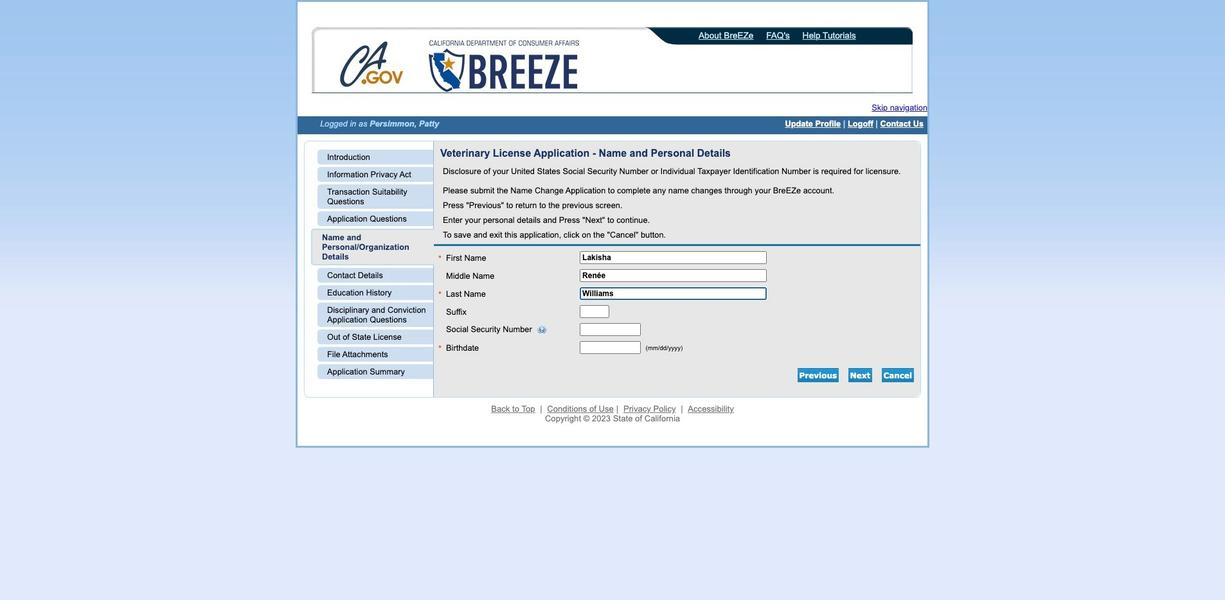 Task type: locate. For each thing, give the bounding box(es) containing it.
None submit
[[797, 368, 839, 382], [848, 368, 872, 382], [882, 368, 914, 382], [797, 368, 839, 382], [848, 368, 872, 382], [882, 368, 914, 382]]

None text field
[[580, 251, 767, 264], [580, 323, 641, 336], [580, 341, 641, 354], [580, 251, 767, 264], [580, 323, 641, 336], [580, 341, 641, 354]]

disclosure of your social security number or individual tax identification number is mandatory. section 30 of the business and professions code and public law 94-455 [42 u.s.c.a. 405(c)(2)(c)] authorizes collection of your social security number or individual tax identification number. your social security number or individual tax identification number will be used exclusively for tax enforcement purposes, and for purposes of compliance with any judgment or order for family support in accordance with section 11350.6 of the welfare and institutions code, or for verification of licensure or examination status by a licensing or examination entity which utilizes a national examination and where licensure is reciprocal with the requesting state. if you fail to disclose your social security number or individual tax identification number, your application for initial or renewal license will not be processed and you will be reported to the franchise tax board, which may assess $100 penalty against you. image
[[532, 326, 547, 334]]

ca.gov image
[[339, 40, 405, 91]]

state of california breeze image
[[426, 40, 582, 92]]

None text field
[[580, 269, 767, 282], [580, 287, 767, 300], [580, 305, 609, 318], [580, 269, 767, 282], [580, 287, 767, 300], [580, 305, 609, 318]]



